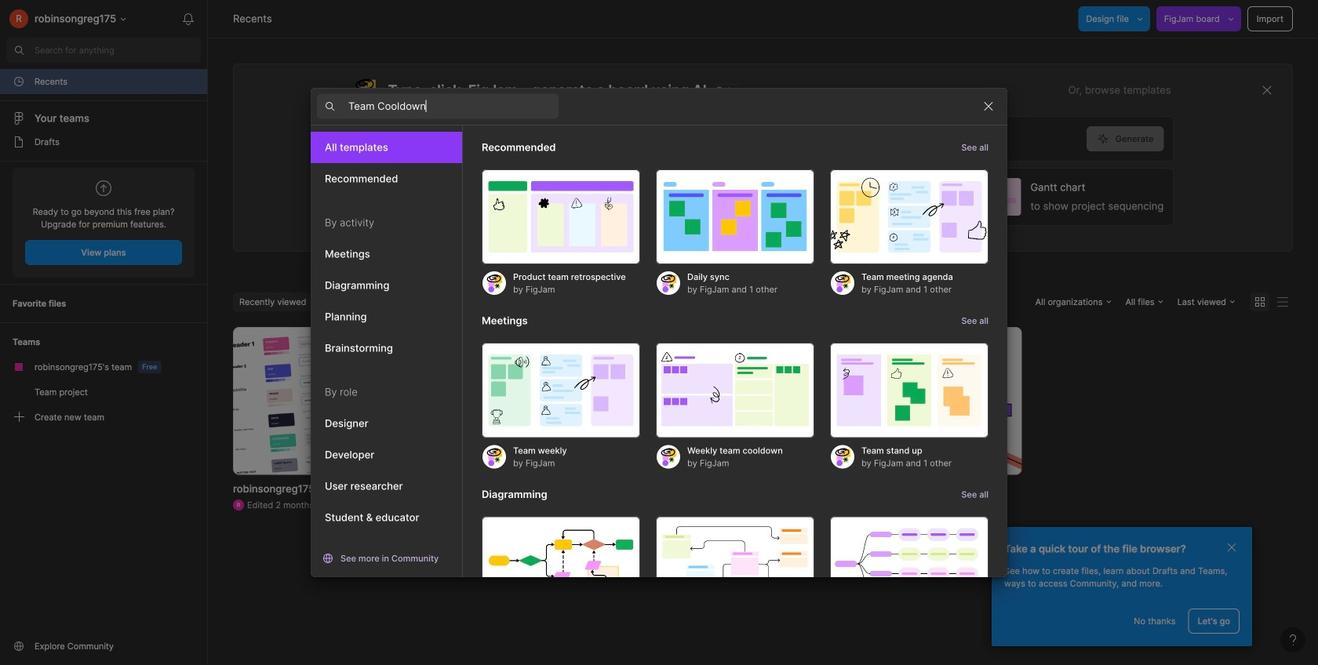 Task type: locate. For each thing, give the bounding box(es) containing it.
weekly team cooldown image
[[656, 343, 815, 438]]

team weekly image
[[482, 343, 641, 438]]

2 file thumbnail image from the left
[[505, 327, 751, 475]]

dialog
[[311, 88, 1008, 643]]

file thumbnail image
[[233, 327, 479, 475], [505, 327, 751, 475], [776, 327, 1022, 475]]

community 16 image
[[13, 641, 25, 653]]

2 horizontal spatial file thumbnail image
[[776, 327, 1022, 475]]

search 32 image
[[6, 38, 31, 63]]

1 horizontal spatial file thumbnail image
[[505, 327, 751, 475]]

Ex: A weekly team meeting, starting with an ice breaker field
[[353, 117, 1087, 161]]

recent 16 image
[[13, 75, 25, 88]]

diagram basics image
[[482, 517, 641, 612]]

0 horizontal spatial file thumbnail image
[[233, 327, 479, 475]]

uml diagram image
[[656, 517, 815, 612]]



Task type: describe. For each thing, give the bounding box(es) containing it.
team stand up image
[[830, 343, 989, 438]]

Search for anything text field
[[35, 44, 201, 57]]

1 file thumbnail image from the left
[[233, 327, 479, 475]]

daily sync image
[[656, 170, 815, 265]]

team meeting agenda image
[[830, 170, 989, 265]]

page 16 image
[[13, 136, 25, 148]]

bell 32 image
[[176, 6, 201, 31]]

Search templates text field
[[349, 97, 559, 116]]

mindmap image
[[830, 517, 989, 612]]

product team retrospective image
[[482, 170, 641, 265]]

3 file thumbnail image from the left
[[776, 327, 1022, 475]]



